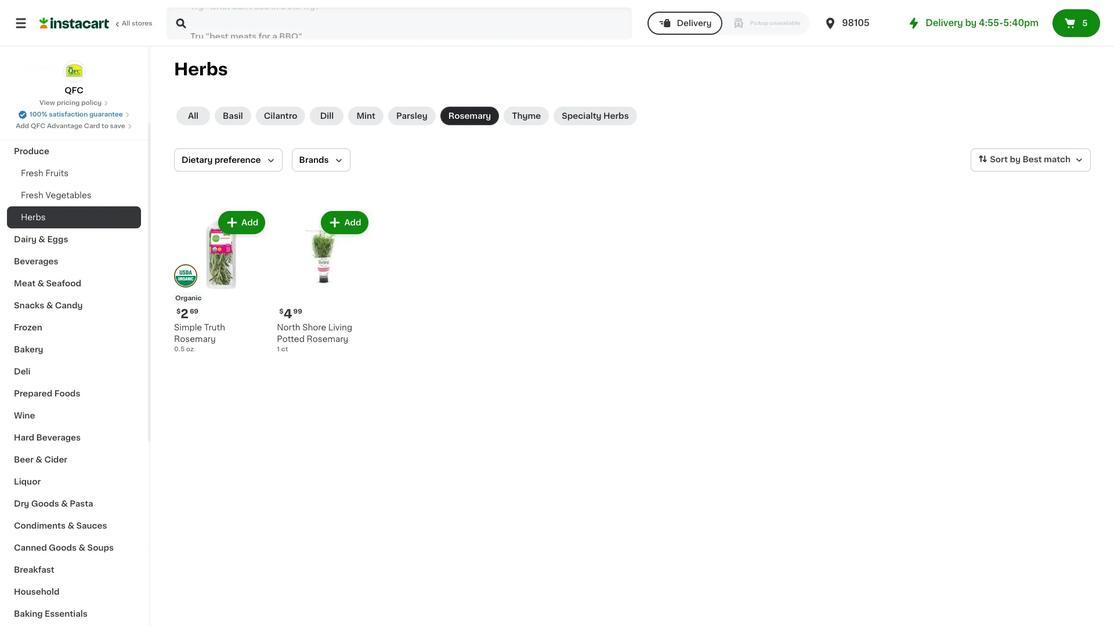 Task type: vqa. For each thing, say whether or not it's contained in the screenshot.
the Delivery inside Delivery by 4:55-5:40pm "link"
yes



Task type: describe. For each thing, give the bounding box(es) containing it.
soups
[[87, 544, 114, 552]]

thyme
[[512, 112, 541, 120]]

dry goods & pasta
[[14, 500, 93, 508]]

all stores
[[122, 20, 152, 27]]

& left soups
[[79, 544, 85, 552]]

buy
[[32, 39, 49, 47]]

qfc logo image
[[63, 60, 85, 82]]

fresh for fresh fruits
[[21, 169, 43, 178]]

household
[[14, 588, 60, 596]]

canned goods & soups
[[14, 544, 114, 552]]

ct
[[281, 347, 288, 353]]

dill link
[[310, 107, 344, 125]]

wine link
[[7, 405, 141, 427]]

candy
[[55, 302, 83, 310]]

sort
[[990, 156, 1008, 164]]

$ 4 99
[[279, 308, 302, 320]]

5:40pm
[[1003, 19, 1039, 27]]

essentials
[[45, 610, 87, 619]]

snacks & candy link
[[7, 295, 141, 317]]

$ for 2
[[176, 309, 181, 315]]

living
[[328, 324, 352, 332]]

seafood
[[46, 280, 81, 288]]

lists
[[32, 62, 52, 70]]

1 vertical spatial qfc
[[31, 123, 45, 129]]

canned
[[14, 544, 47, 552]]

bakery
[[14, 346, 43, 354]]

specialty herbs link
[[554, 107, 637, 125]]

cilantro link
[[256, 107, 305, 125]]

all for all
[[188, 112, 198, 120]]

stores
[[132, 20, 152, 27]]

dairy & eggs
[[14, 236, 68, 244]]

thanksgiving link
[[7, 118, 141, 140]]

rosemary inside north shore living potted rosemary 1 ct
[[307, 336, 348, 344]]

beverages link
[[7, 251, 141, 273]]

breakfast
[[14, 566, 54, 574]]

99
[[293, 309, 302, 315]]

simple
[[174, 324, 202, 332]]

4
[[284, 308, 292, 320]]

basil link
[[215, 107, 251, 125]]

best match
[[1023, 156, 1071, 164]]

fresh fruits link
[[7, 162, 141, 185]]

hard beverages link
[[7, 427, 141, 449]]

1 horizontal spatial qfc
[[65, 86, 83, 95]]

0 vertical spatial beverages
[[14, 258, 58, 266]]

match
[[1044, 156, 1071, 164]]

baking essentials link
[[7, 603, 141, 626]]

dry
[[14, 500, 29, 508]]

0 vertical spatial herbs
[[174, 61, 228, 78]]

prepared
[[14, 390, 52, 398]]

add button for 4
[[322, 212, 367, 233]]

qfc link
[[63, 60, 85, 96]]

goods for canned
[[49, 544, 77, 552]]

fruits
[[46, 169, 68, 178]]

view pricing policy
[[39, 100, 102, 106]]

1 vertical spatial beverages
[[36, 434, 81, 442]]

advantage
[[47, 123, 82, 129]]

98105 button
[[824, 7, 893, 39]]

& for beer
[[36, 456, 42, 464]]

service type group
[[648, 12, 810, 35]]

1
[[277, 347, 280, 353]]

breakfast link
[[7, 559, 141, 581]]

preference
[[215, 156, 261, 164]]

add qfc advantage card to save link
[[16, 122, 132, 131]]

produce link
[[7, 140, 141, 162]]

& for dairy
[[38, 236, 45, 244]]

truth
[[204, 324, 225, 332]]

100%
[[30, 111, 47, 118]]

dietary preference button
[[174, 149, 282, 172]]

by for delivery
[[965, 19, 977, 27]]

meat & seafood
[[14, 280, 81, 288]]

snacks & candy
[[14, 302, 83, 310]]

cilantro
[[264, 112, 297, 120]]

meat & seafood link
[[7, 273, 141, 295]]

add qfc advantage card to save
[[16, 123, 125, 129]]

foods
[[54, 390, 80, 398]]

potted
[[277, 336, 305, 344]]

by for sort
[[1010, 156, 1021, 164]]

pasta
[[70, 500, 93, 508]]

fresh fruits
[[21, 169, 68, 178]]

prepared foods link
[[7, 383, 141, 405]]

condiments
[[14, 522, 66, 530]]

lists link
[[7, 55, 141, 78]]

shore
[[302, 324, 326, 332]]

item badge image
[[174, 265, 197, 288]]

snacks
[[14, 302, 44, 310]]

baking
[[14, 610, 43, 619]]

thyme link
[[504, 107, 549, 125]]

fresh vegetables link
[[7, 185, 141, 207]]

canned goods & soups link
[[7, 537, 141, 559]]

& for meat
[[37, 280, 44, 288]]

100% satisfaction guarantee
[[30, 111, 123, 118]]

save
[[110, 123, 125, 129]]

instacart logo image
[[39, 16, 109, 30]]

& for condiments
[[68, 522, 74, 530]]



Task type: locate. For each thing, give the bounding box(es) containing it.
vegetables
[[46, 191, 91, 200]]

2 vertical spatial herbs
[[21, 214, 46, 222]]

1 horizontal spatial all
[[188, 112, 198, 120]]

1 fresh from the top
[[21, 169, 43, 178]]

add for 2
[[241, 219, 258, 227]]

household link
[[7, 581, 141, 603]]

all
[[122, 20, 130, 27], [188, 112, 198, 120]]

fresh for fresh vegetables
[[21, 191, 43, 200]]

all inside "link"
[[188, 112, 198, 120]]

2 add button from the left
[[322, 212, 367, 233]]

specialty
[[562, 112, 601, 120]]

simple truth rosemary 0.5 oz
[[174, 324, 225, 353]]

2 horizontal spatial herbs
[[603, 112, 629, 120]]

& left pasta
[[61, 500, 68, 508]]

$ inside $ 2 69
[[176, 309, 181, 315]]

hard
[[14, 434, 34, 442]]

rosemary
[[448, 112, 491, 120], [174, 336, 216, 344], [307, 336, 348, 344]]

dietary preference
[[182, 156, 261, 164]]

0 horizontal spatial qfc
[[31, 123, 45, 129]]

qfc
[[65, 86, 83, 95], [31, 123, 45, 129]]

recipes
[[14, 103, 48, 111]]

recipes link
[[7, 96, 141, 118]]

& inside "link"
[[46, 302, 53, 310]]

delivery button
[[648, 12, 722, 35]]

frozen link
[[7, 317, 141, 339]]

rosemary link
[[440, 107, 499, 125]]

0 horizontal spatial $
[[176, 309, 181, 315]]

$ left 69 at left
[[176, 309, 181, 315]]

policy
[[81, 100, 102, 106]]

delivery for delivery by 4:55-5:40pm
[[926, 19, 963, 27]]

delivery
[[926, 19, 963, 27], [677, 19, 712, 27]]

view pricing policy link
[[39, 99, 109, 108]]

0 vertical spatial fresh
[[21, 169, 43, 178]]

produce
[[14, 147, 49, 156]]

1 product group from the left
[[174, 209, 268, 355]]

dietary
[[182, 156, 213, 164]]

add inside add qfc advantage card to save link
[[16, 123, 29, 129]]

2
[[181, 308, 189, 320]]

0.5
[[174, 347, 185, 353]]

0 horizontal spatial herbs
[[21, 214, 46, 222]]

0 vertical spatial qfc
[[65, 86, 83, 95]]

baking essentials
[[14, 610, 87, 619]]

1 horizontal spatial by
[[1010, 156, 1021, 164]]

dill
[[320, 112, 334, 120]]

add button for 2
[[219, 212, 264, 233]]

0 horizontal spatial by
[[965, 19, 977, 27]]

oz
[[186, 347, 194, 353]]

herbs up dairy & eggs
[[21, 214, 46, 222]]

2 product group from the left
[[277, 209, 371, 355]]

1 horizontal spatial add button
[[322, 212, 367, 233]]

1 horizontal spatial add
[[241, 219, 258, 227]]

$
[[176, 309, 181, 315], [279, 309, 284, 315]]

rosemary left thyme link
[[448, 112, 491, 120]]

0 horizontal spatial rosemary
[[174, 336, 216, 344]]

delivery for delivery
[[677, 19, 712, 27]]

5 button
[[1053, 9, 1100, 37]]

1 vertical spatial all
[[188, 112, 198, 120]]

$ inside $ 4 99
[[279, 309, 284, 315]]

goods up condiments
[[31, 500, 59, 508]]

thanksgiving
[[14, 125, 69, 133]]

5
[[1082, 19, 1088, 27]]

again
[[59, 39, 82, 47]]

product group containing 4
[[277, 209, 371, 355]]

buy it again link
[[7, 31, 141, 55]]

goods down condiments & sauces
[[49, 544, 77, 552]]

beer
[[14, 456, 34, 464]]

0 vertical spatial goods
[[31, 500, 59, 508]]

dairy & eggs link
[[7, 229, 141, 251]]

2 fresh from the top
[[21, 191, 43, 200]]

condiments & sauces link
[[7, 515, 141, 537]]

0 vertical spatial all
[[122, 20, 130, 27]]

north shore living potted rosemary 1 ct
[[277, 324, 352, 353]]

herbs link
[[7, 207, 141, 229]]

satisfaction
[[49, 111, 88, 118]]

parsley link
[[388, 107, 436, 125]]

1 horizontal spatial $
[[279, 309, 284, 315]]

69
[[190, 309, 198, 315]]

by inside field
[[1010, 156, 1021, 164]]

fresh inside 'link'
[[21, 169, 43, 178]]

Best match Sort by field
[[971, 149, 1091, 172]]

herbs right specialty on the top of the page
[[603, 112, 629, 120]]

1 vertical spatial goods
[[49, 544, 77, 552]]

all left basil
[[188, 112, 198, 120]]

Search field
[[167, 8, 632, 38]]

best
[[1023, 156, 1042, 164]]

fresh down the fresh fruits
[[21, 191, 43, 200]]

buy it again
[[32, 39, 82, 47]]

cider
[[44, 456, 67, 464]]

sort by
[[990, 156, 1021, 164]]

to
[[102, 123, 108, 129]]

1 horizontal spatial herbs
[[174, 61, 228, 78]]

hard beverages
[[14, 434, 81, 442]]

& right beer
[[36, 456, 42, 464]]

2 horizontal spatial rosemary
[[448, 112, 491, 120]]

brands
[[299, 156, 329, 164]]

mint link
[[348, 107, 384, 125]]

delivery by 4:55-5:40pm link
[[907, 16, 1039, 30]]

liquor
[[14, 478, 41, 486]]

rosemary inside the simple truth rosemary 0.5 oz
[[174, 336, 216, 344]]

goods for dry
[[31, 500, 59, 508]]

0 vertical spatial by
[[965, 19, 977, 27]]

beverages up cider
[[36, 434, 81, 442]]

specialty herbs
[[562, 112, 629, 120]]

by right sort
[[1010, 156, 1021, 164]]

dairy
[[14, 236, 37, 244]]

add for 4
[[344, 219, 361, 227]]

fresh vegetables
[[21, 191, 91, 200]]

$ for 4
[[279, 309, 284, 315]]

& left candy
[[46, 302, 53, 310]]

delivery by 4:55-5:40pm
[[926, 19, 1039, 27]]

deli link
[[7, 361, 141, 383]]

1 horizontal spatial delivery
[[926, 19, 963, 27]]

product group containing 2
[[174, 209, 268, 355]]

& left sauces
[[68, 522, 74, 530]]

sauces
[[76, 522, 107, 530]]

0 horizontal spatial all
[[122, 20, 130, 27]]

eggs
[[47, 236, 68, 244]]

dry goods & pasta link
[[7, 493, 141, 515]]

prepared foods
[[14, 390, 80, 398]]

herbs up all "link"
[[174, 61, 228, 78]]

0 horizontal spatial product group
[[174, 209, 268, 355]]

beer & cider
[[14, 456, 67, 464]]

condiments & sauces
[[14, 522, 107, 530]]

all left stores
[[122, 20, 130, 27]]

rosemary down living in the bottom of the page
[[307, 336, 348, 344]]

$ left 99
[[279, 309, 284, 315]]

$ 2 69
[[176, 308, 198, 320]]

0 horizontal spatial delivery
[[677, 19, 712, 27]]

& right the meat
[[37, 280, 44, 288]]

parsley
[[396, 112, 427, 120]]

basil
[[223, 112, 243, 120]]

qfc up view pricing policy link
[[65, 86, 83, 95]]

1 vertical spatial herbs
[[603, 112, 629, 120]]

rosemary up oz
[[174, 336, 216, 344]]

deli
[[14, 368, 30, 376]]

all for all stores
[[122, 20, 130, 27]]

1 horizontal spatial product group
[[277, 209, 371, 355]]

1 vertical spatial fresh
[[21, 191, 43, 200]]

qfc down 100%
[[31, 123, 45, 129]]

& left eggs in the top left of the page
[[38, 236, 45, 244]]

by left 4:55-
[[965, 19, 977, 27]]

bakery link
[[7, 339, 141, 361]]

add
[[16, 123, 29, 129], [241, 219, 258, 227], [344, 219, 361, 227]]

4:55-
[[979, 19, 1003, 27]]

it
[[51, 39, 57, 47]]

2 horizontal spatial add
[[344, 219, 361, 227]]

frozen
[[14, 324, 42, 332]]

2 $ from the left
[[279, 309, 284, 315]]

1 add button from the left
[[219, 212, 264, 233]]

None search field
[[166, 7, 633, 39]]

beer & cider link
[[7, 449, 141, 471]]

beverages down dairy & eggs
[[14, 258, 58, 266]]

0 horizontal spatial add button
[[219, 212, 264, 233]]

delivery inside button
[[677, 19, 712, 27]]

1 vertical spatial by
[[1010, 156, 1021, 164]]

add button
[[219, 212, 264, 233], [322, 212, 367, 233]]

wine
[[14, 412, 35, 420]]

1 $ from the left
[[176, 309, 181, 315]]

0 horizontal spatial add
[[16, 123, 29, 129]]

1 horizontal spatial rosemary
[[307, 336, 348, 344]]

& for snacks
[[46, 302, 53, 310]]

fresh down produce at the left top of page
[[21, 169, 43, 178]]

meat
[[14, 280, 35, 288]]

product group
[[174, 209, 268, 355], [277, 209, 371, 355]]



